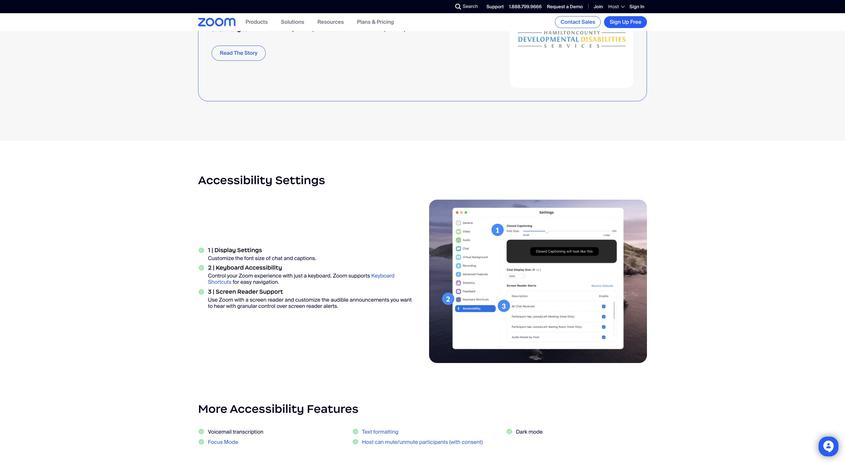 Task type: locate. For each thing, give the bounding box(es) containing it.
0 vertical spatial the
[[235, 255, 243, 262]]

1
[[208, 247, 210, 254]]

products button
[[246, 19, 268, 26]]

1 horizontal spatial keyboard
[[372, 272, 395, 279]]

1 vertical spatial sign
[[610, 18, 621, 25]]

2 horizontal spatial a
[[566, 4, 569, 10]]

pricing
[[377, 19, 394, 26]]

screen
[[250, 296, 267, 303], [289, 303, 305, 310]]

mute/unmute
[[385, 439, 418, 446]]

1 horizontal spatial the
[[322, 296, 330, 303]]

host for host popup button
[[609, 4, 619, 10]]

keyboard right supports
[[372, 272, 395, 279]]

and left customize
[[285, 296, 294, 303]]

1 vertical spatial |
[[213, 264, 215, 271]]

disabilities
[[334, 26, 361, 33]]

support down navigation.
[[259, 288, 283, 295]]

screen right the over
[[289, 303, 305, 310]]

support inside 3 | screen reader support use zoom with a screen reader and customize the audible announcements you want to hear with granular control over screen reader alerts.
[[259, 288, 283, 295]]

reader down navigation.
[[268, 296, 284, 303]]

formatting
[[374, 429, 399, 435]]

sign up free
[[610, 18, 642, 25]]

you
[[391, 296, 399, 303]]

and inside the 1 | display settings customize the font size of chat and captions.
[[284, 255, 293, 262]]

(with
[[450, 439, 461, 446]]

support
[[487, 4, 504, 10], [259, 288, 283, 295]]

customize
[[295, 296, 321, 303]]

2 vertical spatial a
[[246, 296, 249, 303]]

settings
[[275, 173, 325, 188], [237, 247, 262, 254]]

0 vertical spatial host
[[609, 4, 619, 10]]

plans & pricing
[[357, 19, 394, 26]]

screen down "reader"
[[250, 296, 267, 303]]

sign left up
[[610, 18, 621, 25]]

0 horizontal spatial settings
[[237, 247, 262, 254]]

|
[[212, 247, 213, 254], [213, 264, 215, 271], [213, 288, 215, 295]]

the left font at left bottom
[[235, 255, 243, 262]]

the left 'audible'
[[322, 296, 330, 303]]

support link
[[487, 4, 504, 10]]

| right 3
[[213, 288, 215, 295]]

1 vertical spatial host
[[362, 439, 374, 446]]

| right 2
[[213, 264, 215, 271]]

1 vertical spatial support
[[259, 288, 283, 295]]

plans & pricing link
[[357, 19, 394, 26]]

| inside the 1 | display settings customize the font size of chat and captions.
[[212, 247, 213, 254]]

support right search
[[487, 4, 504, 10]]

sign for sign up free
[[610, 18, 621, 25]]

zoom logo image
[[198, 18, 236, 26]]

1 horizontal spatial host
[[609, 4, 619, 10]]

0 vertical spatial sign
[[630, 4, 640, 10]]

None search field
[[431, 1, 457, 12]]

reader left alerts.
[[307, 303, 322, 310]]

a right just
[[304, 272, 307, 279]]

host right join link
[[609, 4, 619, 10]]

0 horizontal spatial screen
[[250, 296, 267, 303]]

a down "reader"
[[246, 296, 249, 303]]

the inside 3 | screen reader support use zoom with a screen reader and customize the audible announcements you want to hear with granular control over screen reader alerts.
[[322, 296, 330, 303]]

of
[[266, 255, 271, 262]]

reader
[[268, 296, 284, 303], [307, 303, 322, 310]]

services
[[362, 26, 383, 33]]

1 horizontal spatial zoom
[[239, 272, 253, 279]]

| for 1
[[212, 247, 213, 254]]

hamilton country developmental disabilities image
[[510, 0, 634, 88]]

the
[[235, 255, 243, 262], [322, 296, 330, 303]]

0 horizontal spatial support
[[259, 288, 283, 295]]

resources button
[[318, 19, 344, 26]]

products
[[246, 19, 268, 26]]

font
[[244, 255, 254, 262]]

1 vertical spatial accessibility
[[245, 264, 282, 271]]

screen
[[216, 288, 236, 295]]

knight
[[228, 25, 247, 33]]

read the story
[[220, 50, 258, 56]]

0 vertical spatial |
[[212, 247, 213, 254]]

size
[[255, 255, 265, 262]]

0 horizontal spatial host
[[362, 439, 374, 446]]

0 horizontal spatial keyboard
[[216, 264, 244, 271]]

hamilton
[[254, 26, 276, 33]]

0 horizontal spatial zoom
[[219, 296, 233, 303]]

0 vertical spatial support
[[487, 4, 504, 10]]

1 horizontal spatial settings
[[275, 173, 325, 188]]

zoom left supports
[[333, 272, 347, 279]]

zoom down screen
[[219, 296, 233, 303]]

keyboard up your
[[216, 264, 244, 271]]

captions.
[[294, 255, 317, 262]]

sign
[[630, 4, 640, 10], [610, 18, 621, 25]]

dark mode
[[516, 429, 543, 435]]

zoom down 2 | keyboard accessibility
[[239, 272, 253, 279]]

2 vertical spatial |
[[213, 288, 215, 295]]

host can mute/unmute participants (with consent) link
[[362, 439, 483, 446]]

search image
[[455, 4, 461, 10]]

sign for sign in
[[630, 4, 640, 10]]

1 vertical spatial settings
[[237, 247, 262, 254]]

zoom
[[239, 272, 253, 279], [333, 272, 347, 279], [219, 296, 233, 303]]

sign left in
[[630, 4, 640, 10]]

| inside 3 | screen reader support use zoom with a screen reader and customize the audible announcements you want to hear with granular control over screen reader alerts.
[[213, 288, 215, 295]]

0 vertical spatial and
[[284, 255, 293, 262]]

0 vertical spatial a
[[566, 4, 569, 10]]

text formatting link
[[362, 429, 399, 435]]

can
[[375, 439, 384, 446]]

| right 1
[[212, 247, 213, 254]]

1 vertical spatial and
[[285, 296, 294, 303]]

shortcuts
[[208, 279, 232, 286]]

1 vertical spatial keyboard
[[372, 272, 395, 279]]

consent)
[[462, 439, 483, 446]]

sign in
[[630, 4, 645, 10]]

1 | display settings customize the font size of chat and captions.
[[208, 247, 317, 262]]

host down text
[[362, 439, 374, 446]]

1 horizontal spatial support
[[487, 4, 504, 10]]

with down "reader"
[[235, 296, 244, 303]]

voicemail transcription
[[208, 429, 264, 435]]

granular
[[237, 303, 257, 310]]

and inside 3 | screen reader support use zoom with a screen reader and customize the audible announcements you want to hear with granular control over screen reader alerts.
[[285, 296, 294, 303]]

contact sales
[[561, 18, 596, 25]]

1 vertical spatial a
[[304, 272, 307, 279]]

search
[[463, 3, 478, 9]]

keyboard shortcuts link
[[208, 272, 395, 286]]

just
[[294, 272, 303, 279]]

2
[[208, 264, 212, 271]]

text
[[362, 429, 372, 435]]

1.888.799.9666
[[509, 4, 542, 10]]

search image
[[455, 4, 461, 10]]

brian
[[212, 25, 227, 33]]

0 horizontal spatial a
[[246, 296, 249, 303]]

0 horizontal spatial reader
[[268, 296, 284, 303]]

0 horizontal spatial sign
[[610, 18, 621, 25]]

announcements
[[350, 296, 390, 303]]

audible
[[331, 296, 349, 303]]

1 vertical spatial the
[[322, 296, 330, 303]]

0 horizontal spatial the
[[235, 255, 243, 262]]

and right chat
[[284, 255, 293, 262]]

resources
[[318, 19, 344, 26]]

contact sales link
[[555, 16, 601, 28]]

a left demo
[[566, 4, 569, 10]]

mode
[[529, 429, 543, 435]]

voicemail
[[208, 429, 232, 435]]

1 horizontal spatial screen
[[289, 303, 305, 310]]

alerts.
[[324, 303, 339, 310]]

a inside 3 | screen reader support use zoom with a screen reader and customize the audible announcements you want to hear with granular control over screen reader alerts.
[[246, 296, 249, 303]]

host
[[609, 4, 619, 10], [362, 439, 374, 446]]

1 horizontal spatial sign
[[630, 4, 640, 10]]

with
[[283, 272, 293, 279], [235, 296, 244, 303], [226, 303, 236, 310]]

dark
[[516, 429, 528, 435]]

accessibility
[[198, 173, 273, 188], [245, 264, 282, 271], [230, 402, 304, 417]]

(hcdds)
[[384, 26, 406, 33]]

with left just
[[283, 272, 293, 279]]



Task type: describe. For each thing, give the bounding box(es) containing it.
request a demo
[[547, 4, 583, 10]]

transcription
[[233, 429, 264, 435]]

host for host can mute/unmute participants (with consent)
[[362, 439, 374, 446]]

navigation.
[[253, 279, 279, 286]]

more accessibility features
[[198, 402, 359, 417]]

sales
[[582, 18, 596, 25]]

to
[[208, 303, 213, 310]]

keyboard.
[[308, 272, 332, 279]]

request
[[547, 4, 565, 10]]

0 vertical spatial settings
[[275, 173, 325, 188]]

over
[[277, 303, 287, 310]]

demo
[[570, 4, 583, 10]]

reader
[[237, 288, 258, 295]]

the inside the 1 | display settings customize the font size of chat and captions.
[[235, 255, 243, 262]]

0 vertical spatial accessibility
[[198, 173, 273, 188]]

mode
[[224, 439, 238, 446]]

focus mode
[[208, 439, 238, 446]]

| for 2
[[213, 264, 215, 271]]

join link
[[594, 4, 603, 10]]

zoom inside 3 | screen reader support use zoom with a screen reader and customize the audible announcements you want to hear with granular control over screen reader alerts.
[[219, 296, 233, 303]]

keyboard inside keyboard shortcuts
[[372, 272, 395, 279]]

the
[[234, 50, 243, 56]]

settings inside the 1 | display settings customize the font size of chat and captions.
[[237, 247, 262, 254]]

2 horizontal spatial zoom
[[333, 272, 347, 279]]

focus mode link
[[208, 439, 238, 446]]

control your zoom experience with just a keyboard. zoom supports
[[208, 272, 372, 279]]

1.888.799.9666 link
[[509, 4, 542, 10]]

easy
[[241, 279, 252, 286]]

story
[[245, 50, 258, 56]]

your
[[227, 272, 238, 279]]

&
[[372, 19, 376, 26]]

| for 3
[[213, 288, 215, 295]]

chat
[[272, 255, 283, 262]]

hamilton county developmental disabilities services (hcdds)
[[254, 26, 406, 33]]

features
[[307, 402, 359, 417]]

contact
[[561, 18, 581, 25]]

accessibility settings
[[198, 173, 325, 188]]

solutions button
[[281, 19, 304, 26]]

supports
[[349, 272, 370, 279]]

3
[[208, 288, 212, 295]]

1 horizontal spatial reader
[[307, 303, 322, 310]]

read
[[220, 50, 233, 56]]

up
[[622, 18, 629, 25]]

2 vertical spatial accessibility
[[230, 402, 304, 417]]

with right hear
[[226, 303, 236, 310]]

plans
[[357, 19, 371, 26]]

for easy navigation.
[[232, 279, 279, 286]]

text formatting
[[362, 429, 399, 435]]

2 | keyboard accessibility
[[208, 264, 282, 271]]

use
[[208, 296, 218, 303]]

focus
[[208, 439, 223, 446]]

testimonialcarouselitemblockproxy-0 element
[[198, 0, 647, 101]]

read the story link
[[212, 46, 266, 61]]

control
[[259, 303, 276, 310]]

more
[[198, 402, 228, 417]]

solutions
[[281, 19, 304, 26]]

request a demo link
[[547, 4, 583, 10]]

want
[[401, 296, 412, 303]]

host button
[[609, 4, 625, 10]]

sign in link
[[630, 4, 645, 10]]

in
[[641, 4, 645, 10]]

hear
[[214, 303, 225, 310]]

0 vertical spatial keyboard
[[216, 264, 244, 271]]

brian knight
[[212, 25, 247, 33]]

county
[[277, 26, 295, 33]]

3 | screen reader support use zoom with a screen reader and customize the audible announcements you want to hear with granular control over screen reader alerts.
[[208, 288, 412, 310]]

1 horizontal spatial a
[[304, 272, 307, 279]]

sign up free link
[[604, 16, 647, 28]]

display
[[215, 247, 236, 254]]

accessibility settings image
[[429, 200, 647, 363]]

free
[[631, 18, 642, 25]]

keyboard shortcuts
[[208, 272, 395, 286]]

experience
[[254, 272, 282, 279]]

participants
[[419, 439, 448, 446]]



Task type: vqa. For each thing, say whether or not it's contained in the screenshot.
middle virtual
no



